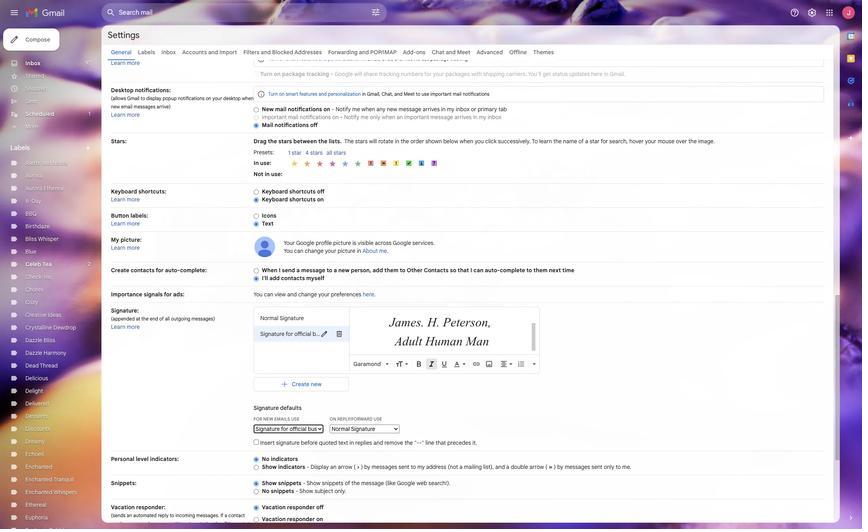 Task type: vqa. For each thing, say whether or not it's contained in the screenshot.
ben.nelson1980@gmail.com
no



Task type: describe. For each thing, give the bounding box(es) containing it.
mail for new mail notifications on - notify me when any new message arrives in my inbox or primary tab
[[275, 106, 286, 113]]

bbq link
[[25, 210, 37, 218]]

1 vertical spatial picture
[[338, 248, 355, 255]]

0 vertical spatial inbox
[[456, 106, 470, 113]]

2 horizontal spatial of
[[578, 138, 584, 145]]

No indicators radio
[[254, 457, 259, 463]]

day
[[31, 198, 41, 205]]

gmail, for in gmail, chat, and meet to use important mail notifications
[[367, 91, 380, 97]]

turn on smart features and personalization button for in gmail, chat, and meet to use package tracking
[[268, 56, 361, 62]]

for left official
[[286, 331, 293, 338]]

dewdrop
[[53, 325, 76, 332]]

4 learn more link from the top
[[111, 220, 140, 227]]

sent inside vacation responder: (sends an automated reply to incoming messages. if a contact sends you several messages, this automated reply will be sent a
[[235, 522, 245, 528]]

about
[[362, 248, 378, 255]]

your left packages on the right top of page
[[433, 71, 444, 78]]

turn for turn on package tracking - google will share tracking numbers for your packages with shipping carriers. you'll get status updates here in gmail.
[[260, 71, 272, 78]]

2 vertical spatial can
[[264, 291, 273, 298]]

my for (not
[[417, 464, 425, 471]]

picture image
[[254, 236, 276, 258]]

of for show snippets - show snippets of the message (like google web search!).
[[345, 480, 350, 487]]

delicious link
[[25, 375, 48, 382]]

0 vertical spatial will
[[354, 71, 362, 78]]

0 vertical spatial bliss
[[25, 236, 37, 243]]

indicators for no
[[271, 456, 298, 463]]

search!).
[[428, 480, 450, 487]]

gmail, for in gmail, chat, and meet to use package tracking
[[367, 56, 380, 62]]

notifications:
[[135, 87, 171, 94]]

when inside the desktop notifications: (allows gmail to display popup notifications on your desktop when new email messages arrive) learn more
[[242, 96, 254, 101]]

enchanted for enchanted tranquil
[[25, 477, 52, 484]]

google right (like
[[397, 480, 415, 487]]

messages inside the desktop notifications: (allows gmail to display popup notifications on your desktop when new email messages arrive) learn more
[[134, 104, 155, 110]]

1 horizontal spatial bliss
[[44, 337, 55, 344]]

smart for turn on smart features and personalization in gmail, chat, and meet to use important mail notifications
[[286, 91, 298, 97]]

to left other
[[400, 267, 405, 274]]

signature: (appended at the end of all outgoing messages) learn more
[[111, 308, 215, 331]]

precedes
[[447, 440, 471, 447]]

sent
[[25, 98, 37, 105]]

off for keyboard shortcuts off
[[317, 188, 325, 195]]

show right show snippets option
[[262, 480, 277, 487]]

1 vertical spatial my
[[479, 114, 486, 121]]

can inside your google profile picture is visible across google services. you can change your picture in about me .
[[294, 248, 303, 255]]

2 horizontal spatial tracking
[[450, 56, 468, 62]]

when left any
[[361, 106, 375, 113]]

all stars link
[[326, 149, 350, 157]]

message up shown at the top of the page
[[430, 114, 453, 121]]

1 vertical spatial reply
[[209, 522, 219, 528]]

"
[[422, 440, 424, 447]]

1 vertical spatial only
[[604, 464, 614, 471]]

order
[[410, 138, 424, 145]]

0 horizontal spatial you
[[254, 291, 263, 298]]

1 for 1 star 4 stars all stars
[[288, 149, 290, 157]]

0 vertical spatial use:
[[260, 160, 271, 167]]

keyboard for keyboard shortcuts off
[[262, 188, 288, 195]]

other
[[407, 267, 423, 274]]

enchanted whispers link
[[25, 489, 77, 497]]

more inside my picture: learn more
[[127, 245, 140, 252]]

mail notifications off
[[262, 122, 318, 129]]

delight link
[[25, 388, 43, 395]]

1 i from the left
[[279, 267, 280, 274]]

1 horizontal spatial sent
[[398, 464, 409, 471]]

2 arrow from the left
[[529, 464, 544, 471]]

2 horizontal spatial sent
[[592, 464, 602, 471]]

official
[[294, 331, 311, 338]]

numbers
[[401, 71, 423, 78]]

in down share
[[362, 91, 366, 97]]

insert signature before quoted text in replies and remove the "--" line that precedes it.
[[259, 440, 477, 447]]

labels link
[[138, 49, 155, 56]]

1 learn from the top
[[111, 59, 125, 67]]

popup
[[163, 96, 177, 101]]

aurora for aurora ethereal
[[25, 185, 42, 192]]

contact
[[228, 513, 245, 519]]

successively.
[[498, 138, 531, 145]]

advanced search options image
[[368, 4, 384, 20]]

in left or
[[441, 106, 446, 113]]

features for turn on smart features and personalization in gmail, chat, and meet to use package tracking
[[299, 56, 317, 62]]

get
[[543, 71, 551, 78]]

enchanted for enchanted link
[[25, 464, 52, 471]]

garamond
[[353, 361, 381, 368]]

1 them from the left
[[384, 267, 398, 274]]

preferences
[[331, 291, 361, 298]]

the left "-
[[405, 440, 413, 447]]

turn on smart features and personalization in gmail, chat, and meet to use important mail notifications
[[268, 91, 489, 97]]

me for only
[[361, 114, 368, 121]]

whisper
[[38, 236, 59, 243]]

the down the ›
[[351, 480, 360, 487]]

0 horizontal spatial tracking
[[306, 71, 329, 78]]

services.
[[412, 240, 435, 247]]

2 horizontal spatial an
[[397, 114, 403, 121]]

2 horizontal spatial messages
[[565, 464, 590, 471]]

to left address
[[411, 464, 416, 471]]

vacation for vacation responder: (sends an automated reply to incoming messages. if a contact sends you several messages, this automated reply will be sent a
[[111, 505, 135, 512]]

Signature text field
[[354, 294, 536, 351]]

stars up 1 star 'link'
[[278, 138, 292, 145]]

for left ads:
[[164, 291, 172, 298]]

turn for turn on smart features and personalization in gmail, chat, and meet to use important mail notifications
[[268, 91, 278, 97]]

notifications up or
[[463, 91, 489, 97]]

in inside your google profile picture is visible across google services. you can change your picture in about me .
[[357, 248, 361, 255]]

man
[[466, 334, 489, 349]]

personal level indicators:
[[111, 456, 179, 463]]

2 them from the left
[[533, 267, 547, 274]]

0 vertical spatial picture
[[333, 240, 351, 247]]

me inside your google profile picture is visible across google services. you can change your picture in about me .
[[379, 248, 387, 255]]

the right over
[[688, 138, 697, 145]]

themes link
[[533, 49, 554, 56]]

importance
[[111, 291, 142, 298]]

birthdaze link
[[25, 223, 50, 230]]

1 vertical spatial will
[[369, 138, 377, 145]]

aurora ethereal link
[[25, 185, 64, 192]]

crystalline
[[25, 325, 52, 332]]

when right below
[[460, 138, 473, 145]]

stars right the
[[355, 138, 368, 145]]

Show indicators radio
[[254, 465, 259, 471]]

signals
[[144, 291, 163, 298]]

2 horizontal spatial mail
[[453, 91, 461, 97]]

vacation responder: (sends an automated reply to incoming messages. if a contact sends you several messages, this automated reply will be sent a
[[111, 505, 250, 530]]

delivered link
[[25, 401, 49, 408]]

show indicators - display an arrow ( › ) by messages sent to my address (not a mailing list), and a double arrow ( » ) by messages sent only to me.
[[262, 464, 631, 471]]

aurora for aurora link
[[25, 172, 42, 180]]

insert
[[260, 440, 275, 447]]

inbox inside labels navigation
[[25, 60, 40, 67]]

you inside your google profile picture is visible across google services. you can change your picture in about me .
[[284, 248, 293, 255]]

in right not
[[265, 171, 270, 178]]

your right hover
[[645, 138, 656, 145]]

garamond option
[[352, 361, 384, 369]]

on inside the desktop notifications: (allows gmail to display popup notifications on your desktop when new email messages arrive) learn more
[[206, 96, 211, 101]]

no for no indicators
[[262, 456, 269, 463]]

1 vertical spatial package
[[282, 71, 305, 78]]

and inside labels navigation
[[42, 160, 51, 167]]

signature for defaults
[[254, 405, 279, 412]]

signature
[[276, 440, 300, 447]]

vacation responder on
[[262, 516, 323, 524]]

message right any
[[399, 106, 421, 113]]

check-ins
[[25, 274, 51, 281]]

1 horizontal spatial arrives
[[455, 114, 472, 121]]

2 ( from the left
[[545, 464, 547, 471]]

97
[[85, 60, 90, 66]]

search mail image
[[104, 6, 118, 20]]

1 by from the left
[[364, 464, 370, 471]]

1 horizontal spatial add
[[373, 267, 383, 274]]

show left subject
[[299, 488, 313, 495]]

keyboard for keyboard shortcuts on
[[262, 196, 288, 203]]

1 vertical spatial an
[[330, 464, 336, 471]]

the left order
[[401, 138, 409, 145]]

1 horizontal spatial important
[[430, 91, 452, 97]]

peterson,
[[443, 315, 491, 330]]

create new
[[292, 381, 322, 388]]

0 vertical spatial arrives
[[423, 106, 440, 113]]

keyboard for keyboard shortcuts: learn more
[[111, 188, 137, 195]]

the right the drag
[[268, 138, 277, 145]]

0 horizontal spatial important
[[404, 114, 429, 121]]

0 horizontal spatial star
[[292, 149, 302, 157]]

in right rotate
[[395, 138, 399, 145]]

defaults
[[280, 405, 302, 412]]

0 horizontal spatial only
[[370, 114, 380, 121]]

you'll
[[528, 71, 541, 78]]

across
[[375, 240, 391, 247]]

b-day
[[25, 198, 41, 205]]

google right across
[[393, 240, 411, 247]]

Search mail text field
[[119, 9, 349, 17]]

a right (not
[[459, 464, 463, 471]]

labels for 'labels' link
[[138, 49, 155, 56]]

1 horizontal spatial inbox
[[161, 49, 176, 56]]

off for vacation responder off
[[316, 505, 324, 512]]

celeb tea
[[25, 261, 52, 268]]

2 horizontal spatial can
[[474, 267, 483, 274]]

learn inside my picture: learn more
[[111, 245, 125, 252]]

here link
[[363, 291, 374, 298]]

2 i from the left
[[470, 267, 472, 274]]

in up share
[[362, 56, 366, 62]]

a right the name
[[585, 138, 588, 145]]

i'll
[[262, 275, 268, 282]]

lists.
[[329, 138, 342, 145]]

your down myself
[[318, 291, 330, 298]]

address
[[426, 464, 446, 471]]

forwarding
[[328, 49, 358, 56]]

message left (like
[[361, 480, 384, 487]]

replies
[[355, 440, 372, 447]]

gmail
[[127, 96, 139, 101]]

cozy link
[[25, 299, 38, 306]]

1 vertical spatial ethereal
[[25, 502, 46, 509]]

keyboard shortcuts: learn more
[[111, 188, 166, 203]]

2 auto- from the left
[[485, 267, 500, 274]]

personalization for in gmail, chat, and meet to use package tracking
[[328, 56, 361, 62]]

in right text
[[350, 440, 354, 447]]

enchanted whispers
[[25, 489, 77, 497]]

chat and meet link
[[432, 49, 470, 56]]

1 ( from the left
[[354, 464, 356, 471]]

learn inside the desktop notifications: (allows gmail to display popup notifications on your desktop when new email messages arrive) learn more
[[111, 111, 125, 119]]

signature for for
[[260, 331, 284, 338]]

notifications down the important
[[275, 122, 309, 129]]

I'll add contacts myself radio
[[254, 276, 259, 282]]

Text radio
[[254, 221, 259, 227]]

Show snippets radio
[[254, 481, 259, 487]]

the right learn
[[553, 138, 562, 145]]

message up myself
[[301, 267, 325, 274]]

chores
[[25, 287, 43, 294]]

to inside the desktop notifications: (allows gmail to display popup notifications on your desktop when new email messages arrive) learn more
[[141, 96, 145, 101]]

chat, for in gmail, chat, and meet to use important mail notifications
[[382, 91, 393, 97]]

2 ) from the left
[[554, 464, 556, 471]]

to right complete
[[526, 267, 532, 274]]

over
[[676, 138, 687, 145]]

importance signals for ads:
[[111, 291, 184, 298]]

2 by from the left
[[557, 464, 563, 471]]

(appended
[[111, 316, 135, 322]]

will inside vacation responder: (sends an automated reply to incoming messages. if a contact sends you several messages, this automated reply will be sent a
[[220, 522, 227, 528]]

1 horizontal spatial contacts
[[281, 275, 305, 282]]

0 horizontal spatial automated
[[133, 513, 157, 519]]

the left lists.
[[318, 138, 327, 145]]

in left the gmail.
[[604, 71, 608, 78]]

your inside the desktop notifications: (allows gmail to display popup notifications on your desktop when new email messages arrive) learn more
[[212, 96, 222, 101]]

google down forwarding
[[335, 71, 353, 78]]

more inside button labels: learn more
[[127, 220, 140, 227]]

tranquil
[[54, 477, 74, 484]]

0 horizontal spatial .
[[374, 291, 376, 298]]

an inside vacation responder: (sends an automated reply to incoming messages. if a contact sends you several messages, this automated reply will be sent a
[[127, 513, 132, 519]]

in use:
[[254, 160, 271, 167]]

only.
[[335, 488, 346, 495]]

enchanted link
[[25, 464, 52, 471]]

dazzle harmony link
[[25, 350, 66, 357]]

google right your
[[296, 240, 314, 247]]

to up numbers
[[416, 56, 420, 62]]

Vacation responder on radio
[[254, 518, 259, 523]]

remove
[[384, 440, 403, 447]]

1 horizontal spatial messages
[[372, 464, 397, 471]]

show right show indicators option
[[262, 464, 277, 471]]

keyboard shortcuts off
[[262, 188, 325, 195]]

snippets up only.
[[322, 480, 343, 487]]

dreamy link
[[25, 439, 45, 446]]

1 horizontal spatial inbox link
[[161, 49, 176, 56]]

meet for important
[[404, 91, 415, 97]]

shortcuts for on
[[289, 196, 316, 203]]

create new button
[[254, 378, 349, 392]]

italic ‪(⌘i)‬ image
[[428, 361, 435, 369]]

snippets for show snippets of the message (like google web search!).
[[278, 480, 301, 487]]

. inside your google profile picture is visible across google services. you can change your picture in about me .
[[387, 248, 388, 255]]

alerts and notifs link
[[25, 160, 68, 167]]

for right numbers
[[424, 71, 431, 78]]

1 horizontal spatial star
[[590, 138, 599, 145]]

themes
[[533, 49, 554, 56]]

1 horizontal spatial tracking
[[379, 71, 399, 78]]

0 vertical spatial contacts
[[131, 267, 154, 274]]

1 vertical spatial inbox
[[488, 114, 501, 121]]

celeb
[[25, 261, 41, 268]]

1 horizontal spatial package
[[430, 56, 449, 62]]

settings image
[[807, 8, 817, 17]]

when down new mail notifications on - notify me when any new message arrives in my inbox or primary tab
[[382, 114, 395, 121]]

desserts
[[25, 413, 48, 420]]

Important mail notifications on radio
[[254, 115, 259, 121]]

no snippets - show subject only.
[[262, 488, 346, 495]]

1 vertical spatial automated
[[184, 522, 207, 528]]

1 vertical spatial use:
[[271, 171, 282, 178]]

2 use from the left
[[374, 417, 382, 422]]

1 vertical spatial add
[[269, 275, 280, 282]]

0 vertical spatial ethereal
[[44, 185, 64, 192]]

off for mail notifications off
[[310, 122, 318, 129]]

double
[[511, 464, 528, 471]]

dazzle for dazzle harmony
[[25, 350, 42, 357]]



Task type: locate. For each thing, give the bounding box(es) containing it.
0 vertical spatial here
[[591, 71, 603, 78]]

2 features from the top
[[299, 91, 317, 97]]

change down profile
[[305, 248, 324, 255]]

labels for labels heading
[[10, 144, 30, 152]]

1 vertical spatial no
[[262, 488, 269, 495]]

0 horizontal spatial use
[[291, 417, 299, 422]]

1 vertical spatial 1
[[288, 149, 290, 157]]

1 enchanted from the top
[[25, 464, 52, 471]]

0 vertical spatial turn
[[268, 56, 278, 62]]

gmail, up any
[[367, 91, 380, 97]]

3 learn more link from the top
[[111, 196, 140, 203]]

arrow
[[338, 464, 352, 471], [529, 464, 544, 471]]

gmail image
[[25, 5, 69, 21]]

1 vertical spatial .
[[374, 291, 376, 298]]

turn on smart features and personalization button for in gmail, chat, and meet to use important mail notifications
[[268, 91, 361, 97]]

1 no from the top
[[262, 456, 269, 463]]

signature down normal
[[260, 331, 284, 338]]

in down or
[[473, 114, 477, 121]]

on
[[279, 56, 285, 62], [274, 71, 281, 78], [279, 91, 285, 97], [206, 96, 211, 101], [323, 106, 330, 113], [332, 114, 339, 121], [317, 196, 324, 203], [316, 516, 323, 524]]

0 horizontal spatial (
[[354, 464, 356, 471]]

keyboard right keyboard shortcuts off radio
[[262, 188, 288, 195]]

1 vertical spatial off
[[317, 188, 325, 195]]

learn
[[111, 59, 125, 67], [111, 111, 125, 119], [111, 196, 125, 203], [111, 220, 125, 227], [111, 245, 125, 252], [111, 324, 125, 331]]

1 horizontal spatial (
[[545, 464, 547, 471]]

6 learn from the top
[[111, 324, 125, 331]]

change
[[305, 248, 324, 255], [298, 291, 317, 298]]

by
[[364, 464, 370, 471], [557, 464, 563, 471]]

show snippets - show snippets of the message (like google web search!).
[[262, 480, 450, 487]]

5 more from the top
[[127, 245, 140, 252]]

thread
[[40, 363, 58, 370]]

1 horizontal spatial here
[[591, 71, 603, 78]]

1 vertical spatial all
[[165, 316, 170, 322]]

0 vertical spatial shortcuts
[[289, 188, 316, 195]]

0 vertical spatial my
[[447, 106, 454, 113]]

inbox left or
[[456, 106, 470, 113]]

0 horizontal spatial mail
[[275, 106, 286, 113]]

1 personalization from the top
[[328, 56, 361, 62]]

vacation for vacation responder on
[[262, 516, 286, 524]]

-
[[330, 71, 333, 78], [332, 106, 334, 113], [340, 114, 343, 121], [419, 440, 422, 447], [307, 464, 309, 471], [303, 480, 305, 487], [296, 488, 298, 495]]

No snippets radio
[[254, 489, 259, 495]]

2 horizontal spatial me
[[379, 248, 387, 255]]

2 gmail, from the top
[[367, 91, 380, 97]]

important down turn on package tracking - google will share tracking numbers for your packages with shipping carriers. you'll get status updates here in gmail. at the top
[[430, 91, 452, 97]]

1 vertical spatial change
[[298, 291, 317, 298]]

0 vertical spatial can
[[294, 248, 303, 255]]

0 horizontal spatial you
[[125, 522, 133, 528]]

below
[[443, 138, 458, 145]]

responder for off
[[287, 505, 315, 512]]

bold ‪(⌘b)‬ image
[[415, 361, 423, 369]]

0 vertical spatial mail
[[453, 91, 461, 97]]

ethereal link
[[25, 502, 46, 509]]

auto- up ads:
[[165, 267, 180, 274]]

signature:
[[111, 308, 139, 315]]

my for or
[[447, 106, 454, 113]]

more inside 'signature: (appended at the end of all outgoing messages) learn more'
[[127, 324, 140, 331]]

2
[[88, 262, 90, 268]]

arrives down or
[[455, 114, 472, 121]]

drag
[[254, 138, 266, 145]]

to down profile
[[327, 267, 332, 274]]

tracking
[[450, 56, 468, 62], [306, 71, 329, 78], [379, 71, 399, 78]]

aurora link
[[25, 172, 42, 180]]

a up i'll add contacts myself
[[296, 267, 300, 274]]

time
[[562, 267, 574, 274]]

button
[[111, 212, 129, 220]]

1 auto- from the left
[[165, 267, 180, 274]]

support image
[[790, 8, 799, 17]]

4 learn from the top
[[111, 220, 125, 227]]

learn inside keyboard shortcuts: learn more
[[111, 196, 125, 203]]

that right so on the bottom right of the page
[[458, 267, 469, 274]]

0 horizontal spatial of
[[159, 316, 164, 322]]

meet up packages on the right top of page
[[457, 49, 470, 56]]

the inside 'signature: (appended at the end of all outgoing messages) learn more'
[[141, 316, 149, 322]]

2 vertical spatial my
[[417, 464, 425, 471]]

0 horizontal spatial here
[[363, 291, 374, 298]]

add right person,
[[373, 267, 383, 274]]

1 horizontal spatial them
[[533, 267, 547, 274]]

2 no from the top
[[262, 488, 269, 495]]

0 horizontal spatial all
[[165, 316, 170, 322]]

new
[[262, 106, 274, 113]]

can down your
[[294, 248, 303, 255]]

features for turn on smart features and personalization in gmail, chat, and meet to use important mail notifications
[[299, 91, 317, 97]]

Keyboard shortcuts on radio
[[254, 197, 259, 203]]

create for create new
[[292, 381, 309, 388]]

learn more
[[111, 59, 140, 67]]

more down labels:
[[127, 220, 140, 227]]

more down picture:
[[127, 245, 140, 252]]

business
[[313, 331, 335, 338]]

0 horizontal spatial me
[[352, 106, 360, 113]]

enchanted down echoes link
[[25, 464, 52, 471]]

1 horizontal spatial only
[[604, 464, 614, 471]]

create up importance
[[111, 267, 129, 274]]

1 horizontal spatial reply
[[209, 522, 219, 528]]

0 vertical spatial notify
[[336, 106, 351, 113]]

responder down 'vacation responder off'
[[287, 516, 315, 524]]

google
[[335, 71, 353, 78], [296, 240, 314, 247], [393, 240, 411, 247], [397, 480, 415, 487]]

1 horizontal spatial create
[[292, 381, 309, 388]]

1 features from the top
[[299, 56, 317, 62]]

1 shortcuts from the top
[[289, 188, 316, 195]]

learn inside 'signature: (appended at the end of all outgoing messages) learn more'
[[111, 324, 125, 331]]

create inside button
[[292, 381, 309, 388]]

0 vertical spatial star
[[590, 138, 599, 145]]

to up the messages,
[[170, 513, 174, 519]]

1 vertical spatial signature
[[260, 331, 284, 338]]

1 smart from the top
[[286, 56, 298, 62]]

you down your
[[284, 248, 293, 255]]

more
[[127, 59, 140, 67], [127, 111, 140, 119], [127, 196, 140, 203], [127, 220, 140, 227], [127, 245, 140, 252], [127, 324, 140, 331]]

reply down messages.
[[209, 522, 219, 528]]

you inside vacation responder: (sends an automated reply to incoming messages. if a contact sends you several messages, this automated reply will be sent a
[[125, 522, 133, 528]]

link ‪(⌘k)‬ image
[[472, 361, 480, 369]]

1 vertical spatial here
[[363, 291, 374, 298]]

learn more link down button
[[111, 220, 140, 227]]

0 vertical spatial automated
[[133, 513, 157, 519]]

learn down email
[[111, 111, 125, 119]]

messages up (like
[[372, 464, 397, 471]]

4 more from the top
[[127, 220, 140, 227]]

1 vertical spatial that
[[436, 440, 446, 447]]

0 vertical spatial .
[[387, 248, 388, 255]]

1 vertical spatial shortcuts
[[289, 196, 316, 203]]

1 vertical spatial mail
[[275, 106, 286, 113]]

labels inside navigation
[[10, 144, 30, 152]]

all inside 'signature: (appended at the end of all outgoing messages) learn more'
[[165, 316, 170, 322]]

of for signature: (appended at the end of all outgoing messages) learn more
[[159, 316, 164, 322]]

6 more from the top
[[127, 324, 140, 331]]

change inside your google profile picture is visible across google services. you can change your picture in about me .
[[305, 248, 324, 255]]

no right no snippets option
[[262, 488, 269, 495]]

more formatting options image
[[530, 361, 538, 369]]

0 horizontal spatial that
[[436, 440, 446, 447]]

notifications inside the desktop notifications: (allows gmail to display popup notifications on your desktop when new email messages arrive) learn more
[[178, 96, 205, 101]]

primary
[[478, 106, 497, 113]]

None checkbox
[[254, 440, 259, 445]]

i right so on the bottom right of the page
[[470, 267, 472, 274]]

vacation for vacation responder off
[[262, 505, 286, 512]]

responder:
[[136, 505, 166, 512]]

shortcuts up keyboard shortcuts on
[[289, 188, 316, 195]]

1 horizontal spatial you
[[284, 248, 293, 255]]

use down defaults
[[291, 417, 299, 422]]

of up only.
[[345, 480, 350, 487]]

no for no snippets - show subject only.
[[262, 488, 269, 495]]

2 smart from the top
[[286, 91, 298, 97]]

can right so on the bottom right of the page
[[474, 267, 483, 274]]

to inside vacation responder: (sends an automated reply to incoming messages. if a contact sends you several messages, this automated reply will be sent a
[[170, 513, 174, 519]]

2 enchanted from the top
[[25, 477, 52, 484]]

0 horizontal spatial can
[[264, 291, 273, 298]]

1 vertical spatial contacts
[[281, 275, 305, 282]]

dazzle for dazzle bliss
[[25, 337, 42, 344]]

2 vertical spatial mail
[[288, 114, 298, 121]]

When I send a message to a new person, add them to Other Contacts so that I can auto-complete to them next time radio
[[254, 268, 259, 274]]

1 vertical spatial turn
[[260, 71, 272, 78]]

0 vertical spatial inbox link
[[161, 49, 176, 56]]

use for important
[[421, 91, 429, 97]]

1 aurora from the top
[[25, 172, 42, 180]]

1 for 1
[[89, 111, 90, 117]]

me for when
[[352, 106, 360, 113]]

Vacation responder off radio
[[254, 506, 259, 512]]

0 horizontal spatial )
[[361, 464, 363, 471]]

2 chat, from the top
[[382, 91, 393, 97]]

bliss down the crystalline dewdrop
[[44, 337, 55, 344]]

use for package
[[421, 56, 429, 62]]

aurora ethereal
[[25, 185, 64, 192]]

1 vertical spatial enchanted
[[25, 477, 52, 484]]

Icons radio
[[254, 214, 259, 219]]

0 horizontal spatial reply
[[158, 513, 169, 519]]

alerts
[[25, 160, 40, 167]]

use: down in use:
[[271, 171, 282, 178]]

your inside your google profile picture is visible across google services. you can change your picture in about me .
[[325, 248, 336, 255]]

None search field
[[101, 3, 387, 22]]

can left view
[[264, 291, 273, 298]]

1 vertical spatial inbox
[[25, 60, 40, 67]]

create for create contacts for auto-complete:
[[111, 267, 129, 274]]

stars down lists.
[[334, 149, 346, 157]]

echoes link
[[25, 451, 44, 459]]

main menu image
[[10, 8, 19, 17]]

is
[[352, 240, 356, 247]]

only
[[370, 114, 380, 121], [604, 464, 614, 471]]

person,
[[351, 267, 371, 274]]

1 learn more link from the top
[[111, 59, 140, 67]]

more inside the desktop notifications: (allows gmail to display popup notifications on your desktop when new email messages arrive) learn more
[[127, 111, 140, 119]]

auto- right so on the bottom right of the page
[[485, 267, 500, 274]]

responder for on
[[287, 516, 315, 524]]

shortcuts down keyboard shortcuts off
[[289, 196, 316, 203]]

›
[[357, 464, 359, 471]]

tracking right share
[[379, 71, 399, 78]]

formatting options toolbar
[[351, 360, 539, 369]]

notifications up between
[[300, 114, 331, 121]]

1 chat, from the top
[[382, 56, 393, 62]]

2 learn from the top
[[111, 111, 125, 119]]

text
[[262, 220, 274, 227]]

1 horizontal spatial will
[[354, 71, 362, 78]]

starred link
[[25, 73, 44, 80]]

in
[[254, 160, 259, 167]]

echoes
[[25, 451, 44, 459]]

package up turn on package tracking - google will share tracking numbers for your packages with shipping carriers. you'll get status updates here in gmail. at the top
[[430, 56, 449, 62]]

0 vertical spatial gmail,
[[367, 56, 380, 62]]

the
[[344, 138, 354, 145]]

smart for turn on smart features and personalization in gmail, chat, and meet to use package tracking
[[286, 56, 298, 62]]

2 vertical spatial enchanted
[[25, 489, 52, 497]]

an
[[397, 114, 403, 121], [330, 464, 336, 471], [127, 513, 132, 519]]

a left double
[[506, 464, 509, 471]]

1 inside labels navigation
[[89, 111, 90, 117]]

1 horizontal spatial all
[[326, 149, 332, 157]]

1 responder from the top
[[287, 505, 315, 512]]

automated down incoming on the left of the page
[[184, 522, 207, 528]]

vacation inside vacation responder: (sends an automated reply to incoming messages. if a contact sends you several messages, this automated reply will be sent a
[[111, 505, 135, 512]]

for left search,
[[601, 138, 608, 145]]

3 more from the top
[[127, 196, 140, 203]]

insert image image
[[485, 361, 493, 369]]

more down at
[[127, 324, 140, 331]]

dazzle bliss link
[[25, 337, 55, 344]]

1 vertical spatial aurora
[[25, 185, 42, 192]]

send
[[282, 267, 295, 274]]

3 enchanted from the top
[[25, 489, 52, 497]]

notifications up mail notifications off
[[288, 106, 322, 113]]

crystalline dewdrop link
[[25, 325, 76, 332]]

a inside vacation responder: (sends an automated reply to incoming messages. if a contact sends you several messages, this automated reply will be sent a
[[225, 513, 227, 519]]

james.
[[389, 315, 424, 330]]

no right no indicators option
[[262, 456, 269, 463]]

indicators down no indicators
[[278, 464, 305, 471]]

to down numbers
[[416, 91, 420, 97]]

notify for notify me when any new message arrives in my inbox or primary tab
[[336, 106, 351, 113]]

of
[[578, 138, 584, 145], [159, 316, 164, 322], [345, 480, 350, 487]]

2 aurora from the top
[[25, 185, 42, 192]]

messages down display
[[134, 104, 155, 110]]

None checkbox
[[254, 71, 259, 76]]

new inside the desktop notifications: (allows gmail to display popup notifications on your desktop when new email messages arrive) learn more
[[111, 104, 120, 110]]

shown
[[425, 138, 442, 145]]

chat, up new mail notifications on - notify me when any new message arrives in my inbox or primary tab
[[382, 91, 393, 97]]

0 horizontal spatial my
[[417, 464, 425, 471]]

chat
[[432, 49, 444, 56]]

meet
[[457, 49, 470, 56], [404, 56, 415, 62], [404, 91, 415, 97]]

2 use from the top
[[421, 91, 429, 97]]

stars right 4
[[310, 149, 323, 157]]

1 arrow from the left
[[338, 464, 352, 471]]

0 vertical spatial labels
[[138, 49, 155, 56]]

labels navigation
[[0, 25, 101, 530]]

your
[[284, 240, 295, 247]]

an down new mail notifications on - notify me when any new message arrives in my inbox or primary tab
[[397, 114, 403, 121]]

1 vertical spatial create
[[292, 381, 309, 388]]

to right gmail
[[141, 96, 145, 101]]

star left search,
[[590, 138, 599, 145]]

more inside keyboard shortcuts: learn more
[[127, 196, 140, 203]]

use: right in
[[260, 160, 271, 167]]

inbox down primary
[[488, 114, 501, 121]]

crystalline dewdrop
[[25, 325, 76, 332]]

messages right »
[[565, 464, 590, 471]]

all left outgoing
[[165, 316, 170, 322]]

0 vertical spatial signature
[[280, 315, 304, 322]]

1 horizontal spatial by
[[557, 464, 563, 471]]

desserts link
[[25, 413, 48, 420]]

Keyboard shortcuts off radio
[[254, 189, 259, 195]]

to left me.
[[616, 464, 621, 471]]

0 vertical spatial features
[[299, 56, 317, 62]]

Mail notifications off radio
[[254, 123, 259, 129]]

use left 'chat' in the top right of the page
[[421, 56, 429, 62]]

any
[[376, 106, 385, 113]]

snippets:
[[111, 480, 137, 487]]

arrives up shown at the top of the page
[[423, 106, 440, 113]]

2 turn on smart features and personalization button from the top
[[268, 91, 361, 97]]

normal
[[260, 315, 278, 322]]

2 dazzle from the top
[[25, 350, 42, 357]]

5 learn more link from the top
[[111, 245, 140, 252]]

1 ) from the left
[[361, 464, 363, 471]]

2 more from the top
[[127, 111, 140, 119]]

snippets for show subject only.
[[271, 488, 294, 495]]

0 vertical spatial no
[[262, 456, 269, 463]]

a left person,
[[334, 267, 337, 274]]

chores link
[[25, 287, 43, 294]]

0 vertical spatial change
[[305, 248, 324, 255]]

ethereal
[[44, 185, 64, 192], [25, 502, 46, 509]]

you down i'll add contacts myself option
[[254, 291, 263, 298]]

New mail notifications on radio
[[254, 107, 259, 113]]

0 horizontal spatial inbox link
[[25, 60, 40, 67]]

keyboard up the icons
[[262, 196, 288, 203]]

1 vertical spatial star
[[292, 149, 302, 157]]

3 learn from the top
[[111, 196, 125, 203]]

0 vertical spatial you
[[475, 138, 484, 145]]

numbered list ‪(⌘⇧7)‬ image
[[517, 361, 525, 369]]

1 vertical spatial gmail,
[[367, 91, 380, 97]]

1 star link
[[288, 149, 305, 157]]

mail up the important
[[275, 106, 286, 113]]

0 horizontal spatial sent
[[235, 522, 245, 528]]

tea
[[42, 261, 52, 268]]

share
[[364, 71, 378, 78]]

scheduled link
[[25, 111, 54, 118]]

1 vertical spatial smart
[[286, 91, 298, 97]]

reply
[[158, 513, 169, 519], [209, 522, 219, 528]]

1 vertical spatial you
[[254, 291, 263, 298]]

on reply/forward use
[[330, 417, 382, 422]]

i left send
[[279, 267, 280, 274]]

aurora down aurora link
[[25, 185, 42, 192]]

5 learn from the top
[[111, 245, 125, 252]]

of right the name
[[578, 138, 584, 145]]

underline ‪(⌘u)‬ image
[[440, 361, 448, 369]]

tab list
[[840, 25, 862, 501]]

indicators down signature
[[271, 456, 298, 463]]

1 turn on smart features and personalization button from the top
[[268, 56, 361, 62]]

when i send a message to a new person, add them to other contacts so that i can auto-complete to them next time
[[262, 267, 574, 274]]

0 horizontal spatial will
[[220, 522, 227, 528]]

1 use from the top
[[421, 56, 429, 62]]

by right »
[[557, 464, 563, 471]]

turn for turn on smart features and personalization in gmail, chat, and meet to use package tracking
[[268, 56, 278, 62]]

contacts
[[424, 267, 448, 274]]

learn more link down picture:
[[111, 245, 140, 252]]

mail for important mail notifications on - notify me only when an important message arrives in my inbox
[[288, 114, 298, 121]]

new inside button
[[311, 381, 322, 388]]

1 horizontal spatial you
[[475, 138, 484, 145]]

inbox link right 'labels' link
[[161, 49, 176, 56]]

0 horizontal spatial package
[[282, 71, 305, 78]]

notifications
[[463, 91, 489, 97], [178, 96, 205, 101], [288, 106, 322, 113], [300, 114, 331, 121], [275, 122, 309, 129]]

2 personalization from the top
[[328, 91, 361, 97]]

scheduled
[[25, 111, 54, 118]]

status
[[552, 71, 568, 78]]

0 vertical spatial you
[[284, 248, 293, 255]]

1
[[89, 111, 90, 117], [288, 149, 290, 157]]

1 vertical spatial dazzle
[[25, 350, 42, 357]]

0 horizontal spatial inbox
[[25, 60, 40, 67]]

delight
[[25, 388, 43, 395]]

adult
[[395, 334, 422, 349]]

personalization for in gmail, chat, and meet to use important mail notifications
[[328, 91, 361, 97]]

b-
[[25, 198, 31, 205]]

1 horizontal spatial .
[[387, 248, 388, 255]]

for up signals
[[156, 267, 164, 274]]

gmail.
[[610, 71, 625, 78]]

keyboard inside keyboard shortcuts: learn more
[[111, 188, 137, 195]]

enchanted tranquil link
[[25, 477, 74, 484]]

2 responder from the top
[[287, 516, 315, 524]]

subject
[[315, 488, 333, 495]]

0 vertical spatial turn on smart features and personalization button
[[268, 56, 361, 62]]

you left click
[[475, 138, 484, 145]]

1 vertical spatial turn on smart features and personalization button
[[268, 91, 361, 97]]

meet for package
[[404, 56, 415, 62]]

1 dazzle from the top
[[25, 337, 42, 344]]

gmail, up share
[[367, 56, 380, 62]]

1 horizontal spatial me
[[361, 114, 368, 121]]

1 vertical spatial important
[[404, 114, 429, 121]]

indicators for show
[[278, 464, 305, 471]]

1 horizontal spatial that
[[458, 267, 469, 274]]

enchanted down enchanted link
[[25, 477, 52, 484]]

1 more from the top
[[127, 59, 140, 67]]

learn down 'general' link
[[111, 59, 125, 67]]

notify for notify me only when an important message arrives in my inbox
[[344, 114, 359, 121]]

1 use from the left
[[291, 417, 299, 422]]

( left »
[[545, 464, 547, 471]]

2 learn more link from the top
[[111, 111, 140, 119]]

vacation up (sends
[[111, 505, 135, 512]]

new
[[263, 417, 273, 422]]

snippets up the no snippets - show subject only.
[[278, 480, 301, 487]]

1 vertical spatial bliss
[[44, 337, 55, 344]]

shortcuts for off
[[289, 188, 316, 195]]

presets:
[[254, 149, 274, 156]]

show up the no snippets - show subject only.
[[307, 480, 320, 487]]

1 gmail, from the top
[[367, 56, 380, 62]]

1 vertical spatial of
[[159, 316, 164, 322]]

1 vertical spatial responder
[[287, 516, 315, 524]]

display
[[146, 96, 161, 101]]

add-
[[403, 49, 416, 56]]

1 vertical spatial chat,
[[382, 91, 393, 97]]

1 horizontal spatial auto-
[[485, 267, 500, 274]]

0 vertical spatial personalization
[[328, 56, 361, 62]]

0 horizontal spatial create
[[111, 267, 129, 274]]

picture left is
[[333, 240, 351, 247]]

for new emails use
[[254, 417, 299, 422]]

0 horizontal spatial an
[[127, 513, 132, 519]]

turn down filters and blocked addresses link
[[260, 71, 272, 78]]

turn on smart features and personalization in gmail, chat, and meet to use package tracking
[[268, 56, 468, 62]]

an right display
[[330, 464, 336, 471]]

enchanted for enchanted whispers
[[25, 489, 52, 497]]

sent
[[398, 464, 409, 471], [592, 464, 602, 471], [235, 522, 245, 528]]

) right »
[[554, 464, 556, 471]]

important
[[430, 91, 452, 97], [404, 114, 429, 121]]

labels heading
[[10, 144, 84, 152]]

"-
[[414, 440, 419, 447]]

6 learn more link from the top
[[111, 324, 140, 331]]

chat, for in gmail, chat, and meet to use package tracking
[[382, 56, 393, 62]]

of inside 'signature: (appended at the end of all outgoing messages) learn more'
[[159, 316, 164, 322]]

mail
[[262, 122, 273, 129]]

them left next
[[533, 267, 547, 274]]

2 shortcuts from the top
[[289, 196, 316, 203]]

vacation right vacation responder on radio
[[262, 516, 286, 524]]

1 vertical spatial labels
[[10, 144, 30, 152]]

new mail notifications on - notify me when any new message arrives in my inbox or primary tab
[[262, 106, 507, 113]]

dead thread
[[25, 363, 58, 370]]

general link
[[111, 49, 132, 56]]

end
[[150, 316, 158, 322]]

search,
[[609, 138, 628, 145]]

complete:
[[180, 267, 207, 274]]

vacation right vacation responder off radio
[[262, 505, 286, 512]]

learn inside button labels: learn more
[[111, 220, 125, 227]]



